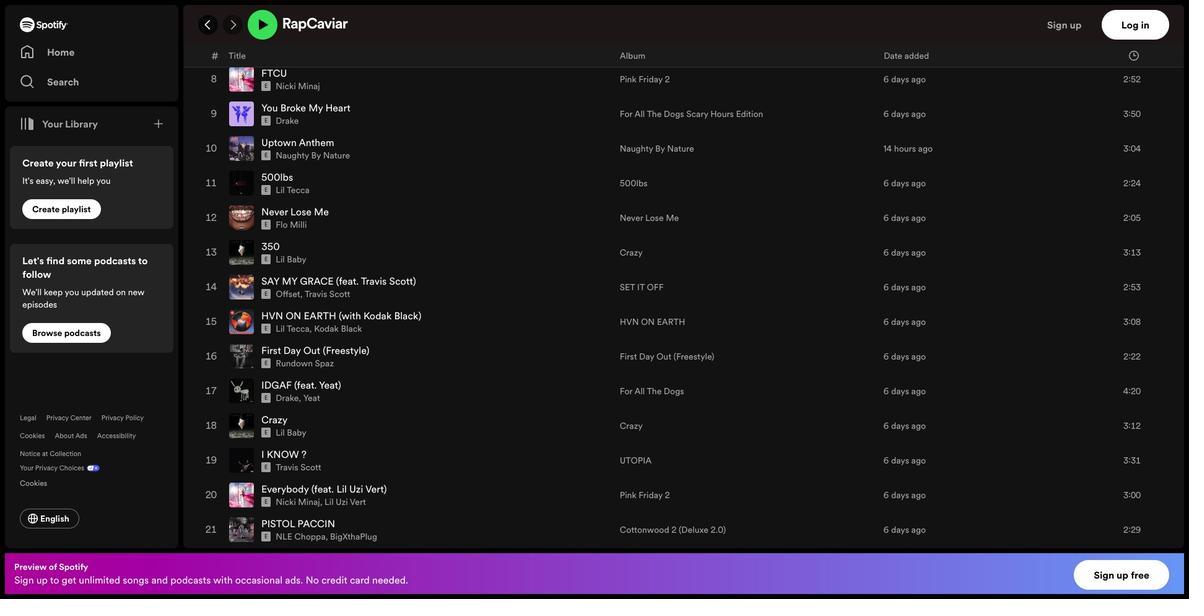 Task type: describe. For each thing, give the bounding box(es) containing it.
lil baby link for crazy
[[276, 427, 307, 440]]

choppa
[[295, 531, 326, 544]]

your library button
[[15, 112, 103, 136]]

1 6 days ago from the top
[[884, 4, 927, 16]]

, inside the say my grace (feat. travis scott) cell
[[300, 288, 303, 301]]

rundown spaz
[[276, 358, 334, 370]]

privacy for privacy policy
[[101, 414, 124, 423]]

uptown anthem cell
[[229, 132, 610, 166]]

(freestyle) for first day out (freestyle)
[[674, 351, 715, 363]]

broke
[[281, 101, 306, 115]]

up inside preview of spotify sign up to get unlimited songs and podcasts with occasional ads. no credit card needed.
[[36, 574, 48, 588]]

create for playlist
[[32, 203, 60, 216]]

1 horizontal spatial naughty by nature
[[620, 143, 694, 155]]

out for first day out (freestyle) e
[[303, 344, 320, 358]]

english
[[40, 513, 69, 526]]

duration image
[[1130, 51, 1140, 60]]

3 cell from the left
[[620, 549, 874, 582]]

the for idgaf (feat. yeat)
[[647, 386, 662, 398]]

6 for 350
[[884, 247, 890, 259]]

e inside i know ? e
[[265, 464, 268, 472]]

1 cell from the left
[[209, 549, 219, 582]]

friday for ftcu
[[639, 73, 663, 86]]

i
[[262, 448, 264, 462]]

flo
[[276, 219, 288, 231]]

3:31
[[1124, 455, 1142, 467]]

2.0)
[[711, 524, 726, 537]]

heart
[[326, 101, 351, 115]]

days for mmhmm
[[892, 39, 910, 51]]

preview of spotify sign up to get unlimited songs and podcasts with occasional ads. no credit card needed.
[[14, 561, 408, 588]]

2 cell from the left
[[229, 549, 610, 582]]

ago for idgaf (feat. yeat)
[[912, 386, 927, 398]]

i know ? cell
[[229, 444, 610, 478]]

me for never lose me e
[[314, 205, 329, 219]]

flo milli
[[276, 219, 307, 231]]

privacy center
[[46, 414, 92, 423]]

2:52
[[1124, 73, 1142, 86]]

get
[[62, 574, 76, 588]]

for for idgaf (feat. yeat)
[[620, 386, 633, 398]]

sign up free
[[1095, 569, 1150, 583]]

0 horizontal spatial never lose me link
[[262, 205, 329, 219]]

scott inside i know ? "cell"
[[301, 462, 321, 474]]

e inside you broke my heart e
[[265, 117, 268, 125]]

lottery pick
[[620, 4, 667, 16]]

your for your privacy choices
[[20, 464, 34, 473]]

350 cell
[[229, 236, 610, 270]]

set it off link
[[620, 281, 664, 294]]

bigxthaplug inside 'pistol paccin' cell
[[330, 531, 377, 544]]

0 horizontal spatial 500lbs link
[[262, 171, 293, 184]]

you broke my heart e
[[262, 101, 351, 125]]

days for hvn on earth (with kodak black)
[[892, 316, 910, 329]]

ago for uptown anthem
[[919, 143, 933, 155]]

3:50
[[1124, 108, 1142, 120]]

hvn on earth link
[[620, 316, 686, 329]]

card
[[350, 574, 370, 588]]

sign for sign up free
[[1095, 569, 1115, 583]]

ago for pistol paccin
[[912, 524, 927, 537]]

date added
[[884, 49, 930, 62]]

2:05
[[1124, 212, 1142, 224]]

pink friday 2 for everybody (feat. lil uzi vert)
[[620, 490, 670, 502]]

the for you broke my heart
[[647, 108, 662, 120]]

never for never lose me e
[[262, 205, 288, 219]]

6 days ago for 500lbs
[[884, 177, 927, 190]]

create for your
[[22, 156, 54, 170]]

log in button
[[1102, 10, 1170, 40]]

, inside idgaf (feat. yeat) cell
[[299, 392, 301, 405]]

everybody (feat. lil uzi vert) e
[[262, 483, 387, 506]]

sign inside preview of spotify sign up to get unlimited songs and podcasts with occasional ads. no credit card needed.
[[14, 574, 34, 588]]

2:53
[[1124, 281, 1142, 294]]

bigxthaplug inside mmhmm cell
[[276, 45, 323, 58]]

pistol paccin e
[[262, 518, 335, 541]]

days for say my grace (feat. travis scott)
[[892, 281, 910, 294]]

2 nicki minaj link from the top
[[276, 497, 320, 509]]

crazy inside cell
[[262, 413, 288, 427]]

rapcaviar
[[283, 17, 348, 32]]

for all the dogs scary hours edition link
[[620, 108, 764, 120]]

explicit element for say
[[262, 290, 271, 299]]

set
[[620, 281, 635, 294]]

album
[[620, 49, 646, 62]]

days for crazy
[[892, 420, 910, 433]]

policy
[[126, 414, 144, 423]]

(feat. for lil
[[312, 483, 334, 497]]

2:24
[[1124, 177, 1142, 190]]

pink for ftcu
[[620, 73, 637, 86]]

(deluxe
[[679, 524, 709, 537]]

1 6 from the top
[[884, 4, 890, 16]]

say
[[262, 275, 280, 288]]

black)
[[394, 309, 422, 323]]

1 days from the top
[[892, 4, 910, 16]]

e inside first day out (freestyle) e
[[265, 360, 268, 368]]

cottonwood 2 (deluxe 2.0)
[[620, 524, 726, 537]]

nle choppa link
[[276, 531, 326, 544]]

friday for everybody (feat. lil uzi vert)
[[639, 490, 663, 502]]

uptown
[[262, 136, 297, 149]]

ago for i know ?
[[912, 455, 927, 467]]

kodak inside 'hvn on earth (with kodak black) e'
[[364, 309, 392, 323]]

6 for ftcu
[[884, 73, 890, 86]]

browse
[[32, 327, 62, 340]]

e inside the mmhmm e
[[265, 48, 268, 55]]

1 horizontal spatial naughty by nature link
[[620, 143, 694, 155]]

travis scott link for travis
[[305, 288, 350, 301]]

2 for ftcu
[[665, 73, 670, 86]]

0 horizontal spatial kodak
[[314, 323, 339, 335]]

e inside ftcu e
[[265, 83, 268, 90]]

say my grace (feat. travis scott) link
[[262, 275, 416, 288]]

minaj for nicki minaj , lil uzi vert
[[298, 497, 320, 509]]

e inside 310babii cell
[[265, 13, 268, 21]]

(freestyle) for first day out (freestyle) e
[[323, 344, 370, 358]]

350 e
[[262, 240, 280, 264]]

hvn for hvn on earth
[[620, 316, 639, 329]]

browse podcasts
[[32, 327, 101, 340]]

home link
[[20, 40, 164, 64]]

ago for hvn on earth (with kodak black)
[[912, 316, 927, 329]]

drake , yeat
[[276, 392, 320, 405]]

e inside say my grace (feat. travis scott) e
[[265, 291, 268, 298]]

(with
[[339, 309, 361, 323]]

keep
[[44, 286, 63, 299]]

about ads
[[55, 432, 87, 441]]

tecca for lil tecca
[[287, 184, 310, 197]]

privacy policy
[[101, 414, 144, 423]]

5 cell from the left
[[1085, 549, 1159, 582]]

pink for everybody (feat. lil uzi vert)
[[620, 490, 637, 502]]

6 days ago for hvn on earth (with kodak black)
[[884, 316, 927, 329]]

2 cookies from the top
[[20, 478, 47, 489]]

(feat. inside say my grace (feat. travis scott) e
[[336, 275, 359, 288]]

e inside uptown anthem e
[[265, 152, 268, 159]]

you for first
[[96, 175, 111, 187]]

travis scott link for ?
[[276, 462, 321, 474]]

to inside preview of spotify sign up to get unlimited songs and podcasts with occasional ads. no credit card needed.
[[50, 574, 59, 588]]

nicki for nicki minaj , lil uzi vert
[[276, 497, 296, 509]]

privacy center link
[[46, 414, 92, 423]]

1 horizontal spatial 500lbs link
[[620, 177, 648, 190]]

days for 350
[[892, 247, 910, 259]]

lil tecca
[[276, 184, 310, 197]]

lottery pick link
[[620, 4, 667, 16]]

500lbs e
[[262, 171, 293, 194]]

pink friday 2 for ftcu
[[620, 73, 670, 86]]

first for first day out (freestyle) e
[[262, 344, 281, 358]]

, for on
[[310, 323, 312, 335]]

14 hours ago
[[884, 143, 933, 155]]

privacy down at
[[35, 464, 58, 473]]

0 horizontal spatial naughty by nature link
[[276, 149, 350, 162]]

crazy e
[[262, 413, 288, 437]]

my
[[282, 275, 298, 288]]

mmhmm for mmhmm e
[[262, 32, 302, 45]]

ago for crazy
[[912, 420, 927, 433]]

let's
[[22, 254, 44, 268]]

first day out (freestyle) cell
[[229, 340, 610, 374]]

hours
[[711, 108, 734, 120]]

uzi inside everybody (feat. lil uzi vert) e
[[350, 483, 363, 497]]

podcasts inside preview of spotify sign up to get unlimited songs and podcasts with occasional ads. no credit card needed.
[[171, 574, 211, 588]]

you broke my heart cell
[[229, 97, 610, 131]]

drake for drake
[[276, 115, 299, 127]]

center
[[70, 414, 92, 423]]

1 cookies from the top
[[20, 432, 45, 441]]

never lose me e
[[262, 205, 329, 229]]

1 horizontal spatial travis
[[305, 288, 327, 301]]

set it off
[[620, 281, 664, 294]]

nle choppa , bigxthaplug
[[276, 531, 377, 544]]

6 days ago for everybody (feat. lil uzi vert)
[[884, 490, 927, 502]]

all for idgaf (feat. yeat)
[[635, 386, 645, 398]]

(feat. for yeat)
[[294, 379, 317, 392]]

explicit element for never
[[262, 220, 271, 230]]

6 days ago for ftcu
[[884, 73, 927, 86]]

hvn on earth (with kodak black) cell
[[229, 306, 610, 339]]

spaz
[[315, 358, 334, 370]]

about
[[55, 432, 74, 441]]

ftcu link
[[262, 66, 287, 80]]

nicki for nicki minaj
[[276, 80, 296, 92]]

day for first day out (freestyle) e
[[284, 344, 301, 358]]

6 for say my grace (feat. travis scott)
[[884, 281, 890, 294]]

go forward image
[[228, 20, 238, 30]]

1 horizontal spatial first day out (freestyle) link
[[620, 351, 715, 363]]

1 nicki minaj link from the top
[[276, 80, 320, 92]]

3:08
[[1124, 316, 1142, 329]]

pistol paccin cell
[[229, 514, 610, 547]]

on
[[116, 286, 126, 299]]

rundown
[[276, 358, 313, 370]]

ago for say my grace (feat. travis scott)
[[912, 281, 927, 294]]

date
[[884, 49, 903, 62]]

credit
[[322, 574, 348, 588]]

your
[[56, 156, 77, 170]]

out for first day out (freestyle)
[[657, 351, 672, 363]]

pistol paccin link
[[262, 518, 335, 531]]

explicit element for hvn
[[262, 324, 271, 334]]

500lbs for 500lbs e
[[262, 171, 293, 184]]

on for hvn on earth (with kodak black) e
[[286, 309, 302, 323]]

nicki minaj , lil uzi vert
[[276, 497, 366, 509]]

lil baby link for 350
[[276, 254, 307, 266]]

paccin
[[298, 518, 335, 531]]

search link
[[20, 69, 164, 94]]

up for sign up free
[[1117, 569, 1129, 583]]

kodak black link
[[314, 323, 362, 335]]

accessibility link
[[97, 432, 136, 441]]

by inside uptown anthem cell
[[311, 149, 321, 162]]

ago for 350
[[912, 247, 927, 259]]

4 cell from the left
[[884, 549, 1075, 582]]

crazy link for crazy
[[620, 420, 643, 433]]

say my grace (feat. travis scott) cell
[[229, 271, 610, 304]]

i know ? e
[[262, 448, 307, 472]]

e inside everybody (feat. lil uzi vert) e
[[265, 499, 268, 506]]

for all the dogs
[[620, 386, 685, 398]]

offset , travis scott
[[276, 288, 350, 301]]

1 horizontal spatial naughty
[[620, 143, 654, 155]]

2 cookies link from the top
[[20, 476, 57, 490]]

log
[[1122, 18, 1139, 32]]

episodes
[[22, 299, 57, 311]]



Task type: locate. For each thing, give the bounding box(es) containing it.
lose for never lose me e
[[291, 205, 312, 219]]

it's
[[22, 175, 34, 187]]

13 e from the top
[[265, 430, 268, 437]]

1 horizontal spatial kodak
[[364, 309, 392, 323]]

0 vertical spatial the
[[647, 108, 662, 120]]

1 horizontal spatial 500lbs
[[620, 177, 648, 190]]

uzi
[[350, 483, 363, 497], [336, 497, 348, 509]]

ads
[[75, 432, 87, 441]]

drake for drake , yeat
[[276, 392, 299, 405]]

rundown spaz link
[[276, 358, 334, 370]]

(feat. inside everybody (feat. lil uzi vert) e
[[312, 483, 334, 497]]

tecca
[[287, 184, 310, 197], [287, 323, 310, 335]]

travis inside i know ? "cell"
[[276, 462, 298, 474]]

baby up my
[[287, 254, 307, 266]]

the down first day out (freestyle)
[[647, 386, 662, 398]]

7 e from the top
[[265, 221, 268, 229]]

baby
[[287, 254, 307, 266], [287, 427, 307, 440]]

everybody (feat. lil uzi vert) cell
[[229, 479, 610, 513]]

7 6 from the top
[[884, 247, 890, 259]]

your inside button
[[42, 117, 63, 131]]

1 horizontal spatial sign
[[1048, 18, 1068, 32]]

1 horizontal spatial you
[[96, 175, 111, 187]]

log in
[[1122, 18, 1150, 32]]

8 explicit element from the top
[[262, 255, 271, 265]]

explicit element inside 310babii cell
[[262, 12, 271, 22]]

first day out (freestyle) link down hvn on earth
[[620, 351, 715, 363]]

lil up paccin
[[325, 497, 334, 509]]

0 horizontal spatial naughty
[[276, 149, 309, 162]]

0 horizontal spatial bigxthaplug link
[[276, 45, 323, 58]]

2 6 from the top
[[884, 39, 890, 51]]

2 up the cottonwood 2 (deluxe 2.0)
[[665, 490, 670, 502]]

1 cookies link from the top
[[20, 432, 45, 441]]

explicit element for you
[[262, 116, 271, 126]]

0 horizontal spatial 500lbs
[[262, 171, 293, 184]]

6 explicit element from the top
[[262, 185, 271, 195]]

explicit element for 350
[[262, 255, 271, 265]]

days for idgaf (feat. yeat)
[[892, 386, 910, 398]]

3 explicit element from the top
[[262, 81, 271, 91]]

6 days ago for crazy
[[884, 420, 927, 433]]

explicit element inside ftcu cell
[[262, 81, 271, 91]]

, for (feat.
[[320, 497, 323, 509]]

1 horizontal spatial lose
[[646, 212, 664, 224]]

crazy up set
[[620, 247, 643, 259]]

day inside first day out (freestyle) e
[[284, 344, 301, 358]]

6 days ago for never lose me
[[884, 212, 927, 224]]

2 vertical spatial 2
[[672, 524, 677, 537]]

2 days from the top
[[892, 39, 910, 51]]

1 vertical spatial you
[[65, 286, 79, 299]]

2 left (deluxe
[[672, 524, 677, 537]]

explicit element inside crazy cell
[[262, 428, 271, 438]]

nature down heart
[[323, 149, 350, 162]]

travis inside say my grace (feat. travis scott) e
[[361, 275, 387, 288]]

6 days ago for idgaf (feat. yeat)
[[884, 386, 927, 398]]

2 lil baby from the top
[[276, 427, 307, 440]]

0 vertical spatial (feat.
[[336, 275, 359, 288]]

mmhmm
[[262, 32, 302, 45], [620, 39, 656, 51]]

500lbs up never lose me
[[620, 177, 648, 190]]

podcasts inside browse podcasts link
[[64, 327, 101, 340]]

2 for everybody (feat. lil uzi vert)
[[665, 490, 670, 502]]

lil baby up i know ? link
[[276, 427, 307, 440]]

, inside hvn on earth (with kodak black) cell
[[310, 323, 312, 335]]

explicit element inside 500lbs cell
[[262, 185, 271, 195]]

by right uptown
[[311, 149, 321, 162]]

hvn down offset at the left
[[262, 309, 283, 323]]

12 6 days ago from the top
[[884, 420, 927, 433]]

1 horizontal spatial first
[[620, 351, 637, 363]]

never inside never lose me e
[[262, 205, 288, 219]]

explicit element inside idgaf (feat. yeat) cell
[[262, 394, 271, 404]]

2
[[665, 73, 670, 86], [665, 490, 670, 502], [672, 524, 677, 537]]

14 explicit element from the top
[[262, 463, 271, 473]]

lil left vert
[[337, 483, 347, 497]]

pink down album
[[620, 73, 637, 86]]

explicit element inside the 350 "cell"
[[262, 255, 271, 265]]

2 drake from the top
[[276, 392, 299, 405]]

1 pink friday 2 link from the top
[[620, 73, 670, 86]]

0 vertical spatial playlist
[[100, 156, 133, 170]]

up left log
[[1071, 18, 1082, 32]]

3 6 days ago from the top
[[884, 73, 927, 86]]

0 horizontal spatial mmhmm link
[[262, 32, 302, 45]]

naughty by nature inside uptown anthem cell
[[276, 149, 350, 162]]

some
[[67, 254, 92, 268]]

explicit element
[[262, 12, 271, 22], [262, 47, 271, 57], [262, 81, 271, 91], [262, 116, 271, 126], [262, 151, 271, 161], [262, 185, 271, 195], [262, 220, 271, 230], [262, 255, 271, 265], [262, 290, 271, 299], [262, 324, 271, 334], [262, 359, 271, 369], [262, 394, 271, 404], [262, 428, 271, 438], [262, 463, 271, 473], [262, 498, 271, 508], [262, 532, 271, 542]]

500lbs cell
[[229, 167, 610, 200]]

2 dogs from the top
[[664, 386, 685, 398]]

all for you broke my heart
[[635, 108, 645, 120]]

your for your library
[[42, 117, 63, 131]]

naughty inside uptown anthem cell
[[276, 149, 309, 162]]

2 all from the top
[[635, 386, 645, 398]]

0 vertical spatial all
[[635, 108, 645, 120]]

about ads link
[[55, 432, 87, 441]]

1 horizontal spatial earth
[[657, 316, 686, 329]]

1 horizontal spatial your
[[42, 117, 63, 131]]

1 vertical spatial playlist
[[62, 203, 91, 216]]

1 vertical spatial scott
[[301, 462, 321, 474]]

bigxthaplug link down vert
[[330, 531, 377, 544]]

10 days from the top
[[892, 351, 910, 363]]

lil baby inside crazy cell
[[276, 427, 307, 440]]

mmhmm link down 310babii
[[262, 32, 302, 45]]

500lbs link
[[262, 171, 293, 184], [620, 177, 648, 190]]

ago for 500lbs
[[912, 177, 927, 190]]

500lbs down uptown
[[262, 171, 293, 184]]

mmhmm cell
[[229, 28, 610, 61]]

playlist right first
[[100, 156, 133, 170]]

1 horizontal spatial bigxthaplug link
[[330, 531, 377, 544]]

songs
[[123, 574, 149, 588]]

0 vertical spatial lil tecca link
[[276, 184, 310, 197]]

create inside button
[[32, 203, 60, 216]]

pink friday 2 link for everybody (feat. lil uzi vert)
[[620, 490, 670, 502]]

1 vertical spatial baby
[[287, 427, 307, 440]]

0 vertical spatial pink
[[620, 73, 637, 86]]

we'll
[[57, 175, 75, 187]]

1 pink friday 2 from the top
[[620, 73, 670, 86]]

for down album
[[620, 108, 633, 120]]

12 days from the top
[[892, 420, 910, 433]]

2:03
[[1124, 4, 1142, 16]]

e inside 'hvn on earth (with kodak black) e'
[[265, 325, 268, 333]]

7 explicit element from the top
[[262, 220, 271, 230]]

for for you broke my heart
[[620, 108, 633, 120]]

explicit element inside uptown anthem cell
[[262, 151, 271, 161]]

drake left yeat link
[[276, 392, 299, 405]]

privacy up about on the left of page
[[46, 414, 69, 423]]

15 6 days ago from the top
[[884, 524, 927, 537]]

0 vertical spatial podcasts
[[94, 254, 136, 268]]

2 lil tecca link from the top
[[276, 323, 310, 335]]

1 the from the top
[[647, 108, 662, 120]]

4 6 days ago from the top
[[884, 108, 927, 120]]

drake up uptown
[[276, 115, 299, 127]]

2 pink friday 2 from the top
[[620, 490, 670, 502]]

6 e from the top
[[265, 187, 268, 194]]

ftcu cell
[[229, 63, 610, 96]]

first inside first day out (freestyle) e
[[262, 344, 281, 358]]

9 explicit element from the top
[[262, 290, 271, 299]]

1 horizontal spatial uzi
[[350, 483, 363, 497]]

# row
[[199, 45, 1169, 67]]

playlist down help
[[62, 203, 91, 216]]

1 vertical spatial pink
[[620, 490, 637, 502]]

1 vertical spatial travis scott link
[[276, 462, 321, 474]]

1 lil baby link from the top
[[276, 254, 307, 266]]

6 days ago for first day out (freestyle)
[[884, 351, 927, 363]]

preview
[[14, 561, 47, 574]]

0 horizontal spatial lose
[[291, 205, 312, 219]]

cookies up notice
[[20, 432, 45, 441]]

explicit element inside mmhmm cell
[[262, 47, 271, 57]]

15 explicit element from the top
[[262, 498, 271, 508]]

1 dogs from the top
[[664, 108, 685, 120]]

you inside let's find some podcasts to follow we'll keep you updated on new episodes
[[65, 286, 79, 299]]

lil inside 500lbs cell
[[276, 184, 285, 197]]

lil inside everybody (feat. lil uzi vert) e
[[337, 483, 347, 497]]

0 horizontal spatial your
[[20, 464, 34, 473]]

0 horizontal spatial travis
[[276, 462, 298, 474]]

5 explicit element from the top
[[262, 151, 271, 161]]

1 vertical spatial pink friday 2 link
[[620, 490, 670, 502]]

1 vertical spatial minaj
[[298, 497, 320, 509]]

1 horizontal spatial on
[[641, 316, 655, 329]]

i know ? link
[[262, 448, 307, 462]]

0 horizontal spatial playlist
[[62, 203, 91, 216]]

travis scott
[[276, 462, 321, 474]]

0 vertical spatial lil baby link
[[276, 254, 307, 266]]

utopia
[[620, 455, 652, 467]]

13 6 from the top
[[884, 455, 890, 467]]

vert)
[[366, 483, 387, 497]]

all left "scary"
[[635, 108, 645, 120]]

idgaf (feat. yeat) link
[[262, 379, 341, 392]]

0 vertical spatial tecca
[[287, 184, 310, 197]]

0 vertical spatial you
[[96, 175, 111, 187]]

all down first day out (freestyle)
[[635, 386, 645, 398]]

hours
[[895, 143, 917, 155]]

first day out (freestyle)
[[620, 351, 715, 363]]

0 horizontal spatial uzi
[[336, 497, 348, 509]]

4 e from the top
[[265, 117, 268, 125]]

1 drake link from the top
[[276, 115, 299, 127]]

mmhmm inside mmhmm cell
[[262, 32, 302, 45]]

minaj up you broke my heart link
[[298, 80, 320, 92]]

travis left ?
[[276, 462, 298, 474]]

1 pink from the top
[[620, 73, 637, 86]]

legal link
[[20, 414, 36, 423]]

cookies down your privacy choices button
[[20, 478, 47, 489]]

0 vertical spatial bigxthaplug link
[[276, 45, 323, 58]]

, inside 'pistol paccin' cell
[[326, 531, 328, 544]]

5 6 days ago from the top
[[884, 177, 927, 190]]

day down lil tecca , kodak black
[[284, 344, 301, 358]]

lil inside hvn on earth (with kodak black) cell
[[276, 323, 285, 335]]

lose for never lose me
[[646, 212, 664, 224]]

kodak left "black"
[[314, 323, 339, 335]]

offset link
[[276, 288, 300, 301]]

crazy for crazy
[[620, 420, 643, 433]]

follow
[[22, 268, 51, 281]]

podcasts inside let's find some podcasts to follow we'll keep you updated on new episodes
[[94, 254, 136, 268]]

minaj for nicki minaj
[[298, 80, 320, 92]]

0 vertical spatial your
[[42, 117, 63, 131]]

1 vertical spatial bigxthaplug
[[330, 531, 377, 544]]

ago for you broke my heart
[[912, 108, 927, 120]]

0 horizontal spatial to
[[50, 574, 59, 588]]

2 lil baby link from the top
[[276, 427, 307, 440]]

earth up first day out (freestyle)
[[657, 316, 686, 329]]

earth for hvn on earth
[[657, 316, 686, 329]]

hvn on earth (with kodak black) link
[[262, 309, 422, 323]]

explicit element inside first day out (freestyle) cell
[[262, 359, 271, 369]]

at
[[42, 450, 48, 459]]

never lose me link
[[262, 205, 329, 219], [620, 212, 679, 224]]

ago for everybody (feat. lil uzi vert)
[[912, 490, 927, 502]]

crazy
[[620, 247, 643, 259], [262, 413, 288, 427], [620, 420, 643, 433]]

mmhmm for mmhmm
[[620, 39, 656, 51]]

dogs down first day out (freestyle)
[[664, 386, 685, 398]]

0 horizontal spatial nature
[[323, 149, 350, 162]]

create up 'easy,'
[[22, 156, 54, 170]]

2 baby from the top
[[287, 427, 307, 440]]

choices
[[59, 464, 84, 473]]

15 e from the top
[[265, 499, 268, 506]]

2 horizontal spatial travis
[[361, 275, 387, 288]]

10 explicit element from the top
[[262, 324, 271, 334]]

0 vertical spatial baby
[[287, 254, 307, 266]]

2:22
[[1124, 351, 1142, 363]]

2 explicit element from the top
[[262, 47, 271, 57]]

0 vertical spatial 2
[[665, 73, 670, 86]]

privacy for privacy center
[[46, 414, 69, 423]]

you broke my heart link
[[262, 101, 351, 115]]

16 explicit element from the top
[[262, 532, 271, 542]]

12 6 from the top
[[884, 420, 890, 433]]

0 horizontal spatial first
[[262, 344, 281, 358]]

1 vertical spatial pink friday 2
[[620, 490, 670, 502]]

bigxthaplug down vert
[[330, 531, 377, 544]]

e inside never lose me e
[[265, 221, 268, 229]]

e inside crazy e
[[265, 430, 268, 437]]

(feat. inside idgaf (feat. yeat) e
[[294, 379, 317, 392]]

13 days from the top
[[892, 455, 910, 467]]

sign up button
[[1043, 10, 1102, 40]]

up
[[1071, 18, 1082, 32], [1117, 569, 1129, 583], [36, 574, 48, 588]]

tecca inside 500lbs cell
[[287, 184, 310, 197]]

2:29
[[1124, 524, 1142, 537]]

playlist inside button
[[62, 203, 91, 216]]

naughty by nature up lil tecca at the top
[[276, 149, 350, 162]]

1 baby from the top
[[287, 254, 307, 266]]

edition
[[737, 108, 764, 120]]

9 6 days ago from the top
[[884, 316, 927, 329]]

crazy link up utopia
[[620, 420, 643, 433]]

days for pistol paccin
[[892, 524, 910, 537]]

baby for crazy
[[287, 427, 307, 440]]

8 e from the top
[[265, 256, 268, 264]]

4 days from the top
[[892, 108, 910, 120]]

1 vertical spatial bigxthaplug link
[[330, 531, 377, 544]]

me inside never lose me e
[[314, 205, 329, 219]]

you right help
[[96, 175, 111, 187]]

mmhmm down lottery
[[620, 39, 656, 51]]

explicit element for 500lbs
[[262, 185, 271, 195]]

friday down album
[[639, 73, 663, 86]]

crazy cell
[[229, 410, 610, 443]]

explicit element for i
[[262, 463, 271, 473]]

create playlist button
[[22, 200, 101, 219]]

crazy link inside crazy cell
[[262, 413, 288, 427]]

off
[[647, 281, 664, 294]]

8 6 from the top
[[884, 281, 890, 294]]

the left "scary"
[[647, 108, 662, 120]]

up left free
[[1117, 569, 1129, 583]]

nicki inside the everybody (feat. lil uzi vert) cell
[[276, 497, 296, 509]]

nicki up pistol
[[276, 497, 296, 509]]

browse podcasts link
[[22, 324, 111, 343]]

privacy up accessibility link on the bottom of the page
[[101, 414, 124, 423]]

up inside button
[[1117, 569, 1129, 583]]

1 e from the top
[[265, 13, 268, 21]]

travis scott link inside i know ? "cell"
[[276, 462, 321, 474]]

idgaf (feat. yeat) cell
[[229, 375, 610, 409]]

create inside create your first playlist it's easy, we'll help you
[[22, 156, 54, 170]]

6 for 500lbs
[[884, 177, 890, 190]]

mmhmm link inside cell
[[262, 32, 302, 45]]

cookies link up notice
[[20, 432, 45, 441]]

on for hvn on earth
[[641, 316, 655, 329]]

14
[[884, 143, 893, 155]]

mmhmm down 310babii
[[262, 32, 302, 45]]

to inside let's find some podcasts to follow we'll keep you updated on new episodes
[[138, 254, 148, 268]]

naughty by nature link
[[620, 143, 694, 155], [276, 149, 350, 162]]

create your first playlist it's easy, we'll help you
[[22, 156, 133, 187]]

pink friday 2 down album
[[620, 73, 670, 86]]

cookies link down your privacy choices
[[20, 476, 57, 490]]

nicki inside ftcu cell
[[276, 80, 296, 92]]

0 vertical spatial drake
[[276, 115, 299, 127]]

bigxthaplug link for mmhmm
[[276, 45, 323, 58]]

lil tecca link up the rundown
[[276, 323, 310, 335]]

occasional
[[235, 574, 283, 588]]

naughty by nature
[[620, 143, 694, 155], [276, 149, 350, 162]]

lil baby link inside crazy cell
[[276, 427, 307, 440]]

you for some
[[65, 286, 79, 299]]

5 6 from the top
[[884, 177, 890, 190]]

0 vertical spatial travis scott link
[[305, 288, 350, 301]]

# column header
[[212, 45, 219, 66]]

you
[[96, 175, 111, 187], [65, 286, 79, 299]]

1 horizontal spatial never
[[620, 212, 644, 224]]

1 horizontal spatial (freestyle)
[[674, 351, 715, 363]]

6 days ago for say my grace (feat. travis scott)
[[884, 281, 927, 294]]

drake inside idgaf (feat. yeat) cell
[[276, 392, 299, 405]]

0 vertical spatial dogs
[[664, 108, 685, 120]]

you inside create your first playlist it's easy, we'll help you
[[96, 175, 111, 187]]

0 vertical spatial friday
[[639, 73, 663, 86]]

sign inside button
[[1048, 18, 1068, 32]]

naughty by nature link up lil tecca at the top
[[276, 149, 350, 162]]

kodak right (with
[[364, 309, 392, 323]]

let's find some podcasts to follow we'll keep you updated on new episodes
[[22, 254, 148, 311]]

e inside "pistol paccin e"
[[265, 534, 268, 541]]

1 all from the top
[[635, 108, 645, 120]]

minaj inside the everybody (feat. lil uzi vert) cell
[[298, 497, 320, 509]]

lil tecca link up never lose me e
[[276, 184, 310, 197]]

nicki minaj link up pistol paccin link
[[276, 497, 320, 509]]

2 friday from the top
[[639, 490, 663, 502]]

yeat link
[[304, 392, 320, 405]]

podcasts
[[94, 254, 136, 268], [64, 327, 101, 340], [171, 574, 211, 588]]

16 e from the top
[[265, 534, 268, 541]]

1 horizontal spatial bigxthaplug
[[330, 531, 377, 544]]

lil up the know
[[276, 427, 285, 440]]

2 e from the top
[[265, 48, 268, 55]]

hvn inside 'hvn on earth (with kodak black) e'
[[262, 309, 283, 323]]

cell
[[209, 549, 219, 582], [229, 549, 610, 582], [620, 549, 874, 582], [884, 549, 1075, 582], [1085, 549, 1159, 582]]

13 explicit element from the top
[[262, 428, 271, 438]]

podcasts up on
[[94, 254, 136, 268]]

notice at collection
[[20, 450, 81, 459]]

4:20
[[1124, 386, 1142, 398]]

e inside idgaf (feat. yeat) e
[[265, 395, 268, 402]]

11 6 days ago from the top
[[884, 386, 927, 398]]

your down notice
[[20, 464, 34, 473]]

1 horizontal spatial hvn
[[620, 316, 639, 329]]

0 horizontal spatial bigxthaplug
[[276, 45, 323, 58]]

scott up hvn on earth (with kodak black) link
[[330, 288, 350, 301]]

explicit element inside hvn on earth (with kodak black) cell
[[262, 324, 271, 334]]

2 pink friday 2 link from the top
[[620, 490, 670, 502]]

hvn
[[262, 309, 283, 323], [620, 316, 639, 329]]

earth inside 'hvn on earth (with kodak black) e'
[[304, 309, 336, 323]]

bigxthaplug link down rapcaviar
[[276, 45, 323, 58]]

ago for ftcu
[[912, 73, 927, 86]]

1 vertical spatial 2
[[665, 490, 670, 502]]

on inside 'hvn on earth (with kodak black) e'
[[286, 309, 302, 323]]

0 vertical spatial create
[[22, 156, 54, 170]]

days for first day out (freestyle)
[[892, 351, 910, 363]]

1 horizontal spatial never lose me link
[[620, 212, 679, 224]]

california consumer privacy act (ccpa) opt-out icon image
[[84, 464, 100, 476]]

explicit element for everybody
[[262, 498, 271, 508]]

14 days from the top
[[892, 490, 910, 502]]

4 6 from the top
[[884, 108, 890, 120]]

0 vertical spatial to
[[138, 254, 148, 268]]

up for sign up
[[1071, 18, 1082, 32]]

never
[[262, 205, 288, 219], [620, 212, 644, 224]]

1 vertical spatial nicki
[[276, 497, 296, 509]]

duration element
[[1130, 51, 1140, 60]]

1 vertical spatial lil tecca link
[[276, 323, 310, 335]]

never lose me cell
[[229, 202, 610, 235]]

uzi left vert)
[[350, 483, 363, 497]]

black
[[341, 323, 362, 335]]

sign for sign up
[[1048, 18, 1068, 32]]

310babii link
[[276, 11, 309, 23]]

nature inside uptown anthem cell
[[323, 149, 350, 162]]

days for 500lbs
[[892, 177, 910, 190]]

cottonwood
[[620, 524, 670, 537]]

crazy link down drake , yeat
[[262, 413, 288, 427]]

flo milli link
[[276, 219, 307, 231]]

2 horizontal spatial up
[[1117, 569, 1129, 583]]

2 vertical spatial podcasts
[[171, 574, 211, 588]]

8 days from the top
[[892, 281, 910, 294]]

drake link left yeat link
[[276, 392, 299, 405]]

sign inside button
[[1095, 569, 1115, 583]]

1 vertical spatial drake link
[[276, 392, 299, 405]]

2 tecca from the top
[[287, 323, 310, 335]]

0 horizontal spatial out
[[303, 344, 320, 358]]

1 horizontal spatial to
[[138, 254, 148, 268]]

accessibility
[[97, 432, 136, 441]]

lil inside the 350 "cell"
[[276, 254, 285, 266]]

crazy for 350
[[620, 247, 643, 259]]

2 drake link from the top
[[276, 392, 299, 405]]

10 6 from the top
[[884, 351, 890, 363]]

1 vertical spatial friday
[[639, 490, 663, 502]]

2 down # row
[[665, 73, 670, 86]]

1 vertical spatial lil baby
[[276, 427, 307, 440]]

3 days from the top
[[892, 73, 910, 86]]

6 for pistol paccin
[[884, 524, 890, 537]]

ftcu e
[[262, 66, 287, 90]]

scott inside cell
[[330, 288, 350, 301]]

playlist inside create your first playlist it's easy, we'll help you
[[100, 156, 133, 170]]

0 vertical spatial pink friday 2 link
[[620, 73, 670, 86]]

milli
[[290, 219, 307, 231]]

6 days ago for i know ?
[[884, 455, 927, 467]]

explicit element inside the say my grace (feat. travis scott) cell
[[262, 290, 271, 299]]

lil baby link up i know ? link
[[276, 427, 307, 440]]

0 vertical spatial nicki minaj link
[[276, 80, 320, 92]]

0 horizontal spatial sign
[[14, 574, 34, 588]]

1 drake from the top
[[276, 115, 299, 127]]

explicit element inside you broke my heart cell
[[262, 116, 271, 126]]

6 for hvn on earth (with kodak black)
[[884, 316, 890, 329]]

explicit element for uptown
[[262, 151, 271, 161]]

1 horizontal spatial mmhmm link
[[620, 39, 656, 51]]

you right keep
[[65, 286, 79, 299]]

6 days ago for you broke my heart
[[884, 108, 927, 120]]

nature down for all the dogs scary hours edition link
[[668, 143, 694, 155]]

nicki minaj link up broke at the top
[[276, 80, 320, 92]]

lil baby up my
[[276, 254, 307, 266]]

e inside 500lbs e
[[265, 187, 268, 194]]

500lbs link up never lose me
[[620, 177, 648, 190]]

tecca up never lose me e
[[287, 184, 310, 197]]

explicit element for mmhmm
[[262, 47, 271, 57]]

11 e from the top
[[265, 360, 268, 368]]

1 horizontal spatial playlist
[[100, 156, 133, 170]]

500lbs link down uptown
[[262, 171, 293, 184]]

6 for i know ?
[[884, 455, 890, 467]]

1 friday from the top
[[639, 73, 663, 86]]

minaj inside ftcu cell
[[298, 80, 320, 92]]

first up for all the dogs
[[620, 351, 637, 363]]

lil baby for crazy
[[276, 427, 307, 440]]

lil baby link up my
[[276, 254, 307, 266]]

on down set it off
[[641, 316, 655, 329]]

lil up my
[[276, 254, 285, 266]]

0 horizontal spatial first day out (freestyle) link
[[262, 344, 370, 358]]

1 vertical spatial all
[[635, 386, 645, 398]]

podcasts right browse
[[64, 327, 101, 340]]

dogs for you broke my heart
[[664, 108, 685, 120]]

me for never lose me
[[666, 212, 679, 224]]

1 vertical spatial nicki minaj link
[[276, 497, 320, 509]]

6 for idgaf (feat. yeat)
[[884, 386, 890, 398]]

days
[[892, 4, 910, 16], [892, 39, 910, 51], [892, 73, 910, 86], [892, 108, 910, 120], [892, 177, 910, 190], [892, 212, 910, 224], [892, 247, 910, 259], [892, 281, 910, 294], [892, 316, 910, 329], [892, 351, 910, 363], [892, 386, 910, 398], [892, 420, 910, 433], [892, 455, 910, 467], [892, 490, 910, 502], [892, 524, 910, 537]]

9 days from the top
[[892, 316, 910, 329]]

pink friday 2 link
[[620, 73, 670, 86], [620, 490, 670, 502]]

500lbs for 500lbs
[[620, 177, 648, 190]]

scott up everybody (feat. lil uzi vert) link
[[301, 462, 321, 474]]

15 days from the top
[[892, 524, 910, 537]]

baby inside the 350 "cell"
[[287, 254, 307, 266]]

(feat.
[[336, 275, 359, 288], [294, 379, 317, 392], [312, 483, 334, 497]]

nicki minaj link
[[276, 80, 320, 92], [276, 497, 320, 509]]

crazy link up set
[[620, 247, 643, 259]]

days for never lose me
[[892, 212, 910, 224]]

1 vertical spatial your
[[20, 464, 34, 473]]

350
[[262, 240, 280, 254]]

6 for mmhmm
[[884, 39, 890, 51]]

podcasts right and
[[171, 574, 211, 588]]

6 for you broke my heart
[[884, 108, 890, 120]]

up inside button
[[1071, 18, 1082, 32]]

7 6 days ago from the top
[[884, 247, 927, 259]]

in
[[1142, 18, 1150, 32]]

14 e from the top
[[265, 464, 268, 472]]

for down first day out (freestyle)
[[620, 386, 633, 398]]

lose inside never lose me e
[[291, 205, 312, 219]]

tecca up first day out (freestyle) e
[[287, 323, 310, 335]]

nle
[[276, 531, 292, 544]]

2 minaj from the top
[[298, 497, 320, 509]]

14 6 from the top
[[884, 490, 890, 502]]

4 explicit element from the top
[[262, 116, 271, 126]]

sign
[[1048, 18, 1068, 32], [1095, 569, 1115, 583], [14, 574, 34, 588]]

lil baby inside the 350 "cell"
[[276, 254, 307, 266]]

0 horizontal spatial by
[[311, 149, 321, 162]]

dogs
[[664, 108, 685, 120], [664, 386, 685, 398]]

1 vertical spatial lil baby link
[[276, 427, 307, 440]]

main element
[[5, 5, 178, 549]]

first day out (freestyle) link inside first day out (freestyle) cell
[[262, 344, 370, 358]]

1 minaj from the top
[[298, 80, 320, 92]]

notice
[[20, 450, 40, 459]]

earth down offset , travis scott
[[304, 309, 336, 323]]

lil baby
[[276, 254, 307, 266], [276, 427, 307, 440]]

first day out (freestyle) link down lil tecca , kodak black
[[262, 344, 370, 358]]

day up for all the dogs
[[640, 351, 655, 363]]

6 for never lose me
[[884, 212, 890, 224]]

0 vertical spatial nicki
[[276, 80, 296, 92]]

1 lil baby from the top
[[276, 254, 307, 266]]

6 6 days ago from the top
[[884, 212, 927, 224]]

baby for 350
[[287, 254, 307, 266]]

dogs left "scary"
[[664, 108, 685, 120]]

to left get
[[50, 574, 59, 588]]

500lbs inside cell
[[262, 171, 293, 184]]

310babii cell
[[229, 0, 610, 27]]

0 horizontal spatial me
[[314, 205, 329, 219]]

350 link
[[262, 240, 280, 254]]

explicit element inside i know ? "cell"
[[262, 463, 271, 473]]

(freestyle) inside first day out (freestyle) e
[[323, 344, 370, 358]]

friday up cottonwood
[[639, 490, 663, 502]]

1 nicki from the top
[[276, 80, 296, 92]]

explicit element inside 'pistol paccin' cell
[[262, 532, 271, 542]]

days for you broke my heart
[[892, 108, 910, 120]]

0 horizontal spatial on
[[286, 309, 302, 323]]

6 for everybody (feat. lil uzi vert)
[[884, 490, 890, 502]]

1 horizontal spatial nature
[[668, 143, 694, 155]]

vert
[[350, 497, 366, 509]]

yeat)
[[319, 379, 341, 392]]

bigxthaplug link for nle
[[330, 531, 377, 544]]

3:12
[[1124, 420, 1142, 433]]

1 explicit element from the top
[[262, 12, 271, 22]]

drake link up uptown
[[276, 115, 299, 127]]

15 6 from the top
[[884, 524, 890, 537]]

create down 'easy,'
[[32, 203, 60, 216]]

(freestyle) down "black"
[[323, 344, 370, 358]]

baby up ?
[[287, 427, 307, 440]]

1 vertical spatial podcasts
[[64, 327, 101, 340]]

12 e from the top
[[265, 395, 268, 402]]

6 days ago for mmhmm
[[884, 39, 927, 51]]

first for first day out (freestyle)
[[620, 351, 637, 363]]

1 horizontal spatial by
[[656, 143, 665, 155]]

mmhmm link down lottery
[[620, 39, 656, 51]]

top bar and user menu element
[[183, 5, 1185, 45]]

lil up never lose me e
[[276, 184, 285, 197]]

sign up
[[1048, 18, 1082, 32]]

e inside 350 e
[[265, 256, 268, 264]]

1:59
[[1124, 39, 1142, 51]]

lil inside crazy cell
[[276, 427, 285, 440]]

explicit element for idgaf
[[262, 394, 271, 404]]

drake link
[[276, 115, 299, 127], [276, 392, 299, 405]]

pink friday 2 link for ftcu
[[620, 73, 670, 86]]

on down offset "link" at the left of page
[[286, 309, 302, 323]]

with
[[213, 574, 233, 588]]

up left of
[[36, 574, 48, 588]]

out
[[303, 344, 320, 358], [657, 351, 672, 363]]

tecca inside hvn on earth (with kodak black) cell
[[287, 323, 310, 335]]

go back image
[[203, 20, 213, 30]]

1 vertical spatial to
[[50, 574, 59, 588]]

,
[[300, 288, 303, 301], [310, 323, 312, 335], [299, 392, 301, 405], [320, 497, 323, 509], [326, 531, 328, 544]]

11 explicit element from the top
[[262, 359, 271, 369]]

ago for never lose me
[[912, 212, 927, 224]]

1 horizontal spatial out
[[657, 351, 672, 363]]

kodak
[[364, 309, 392, 323], [314, 323, 339, 335]]

ago for first day out (freestyle)
[[912, 351, 927, 363]]

0 vertical spatial cookies
[[20, 432, 45, 441]]

pink down utopia 'link'
[[620, 490, 637, 502]]

6 for crazy
[[884, 420, 890, 433]]

pistol
[[262, 518, 295, 531]]

3 e from the top
[[265, 83, 268, 90]]

0 vertical spatial minaj
[[298, 80, 320, 92]]

2 pink from the top
[[620, 490, 637, 502]]

spotify image
[[20, 17, 68, 32]]

day for first day out (freestyle)
[[640, 351, 655, 363]]

drake inside you broke my heart cell
[[276, 115, 299, 127]]

11 6 from the top
[[884, 386, 890, 398]]

lil tecca link inside 500lbs cell
[[276, 184, 310, 197]]

2 for from the top
[[620, 386, 633, 398]]

hvn down set
[[620, 316, 639, 329]]

6 6 from the top
[[884, 212, 890, 224]]

utopia link
[[620, 455, 652, 467]]

to up new
[[138, 254, 148, 268]]

dogs for idgaf (feat. yeat)
[[664, 386, 685, 398]]

pick
[[650, 4, 667, 16]]

lil down offset "link" at the left of page
[[276, 323, 285, 335]]

out inside first day out (freestyle) e
[[303, 344, 320, 358]]

1 vertical spatial cookies link
[[20, 476, 57, 490]]

never lose me
[[620, 212, 679, 224]]

1 horizontal spatial up
[[1071, 18, 1082, 32]]

0 horizontal spatial never
[[262, 205, 288, 219]]

hvn for hvn on earth (with kodak black) e
[[262, 309, 283, 323]]

1 tecca from the top
[[287, 184, 310, 197]]



Task type: vqa. For each thing, say whether or not it's contained in the screenshot.


